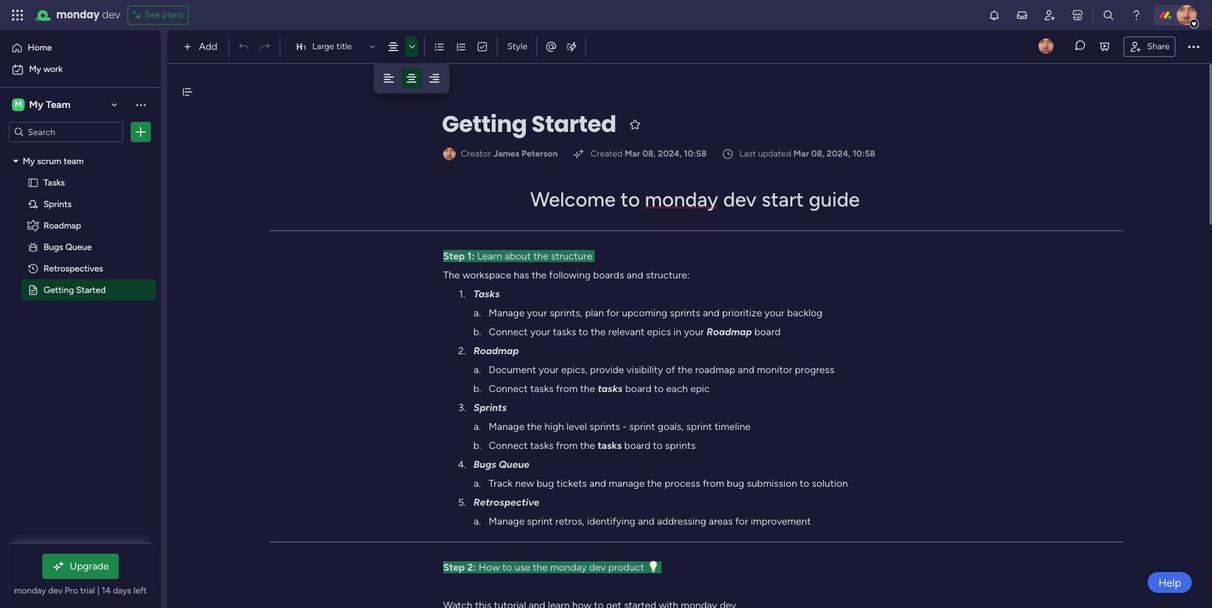 Task type: locate. For each thing, give the bounding box(es) containing it.
for
[[607, 307, 620, 319], [736, 516, 749, 528]]

goals,
[[658, 421, 684, 433]]

0 vertical spatial getting started
[[442, 108, 617, 140]]

queue up retrospectives
[[65, 241, 92, 252]]

2024, up welcome to monday dev start guide
[[658, 148, 682, 159]]

structure
[[551, 250, 593, 262]]

1 vertical spatial sprints
[[474, 402, 507, 414]]

getting started down retrospectives
[[44, 284, 106, 295]]

0 horizontal spatial queue
[[65, 241, 92, 252]]

a for manage the high level sprints - sprint goals, sprint timeline
[[474, 421, 479, 433]]

document your epics, provide visibility of the roadmap and monitor progress
[[489, 364, 835, 376]]

roadmap up document
[[474, 345, 519, 357]]

1 .
[[459, 288, 466, 300]]

areas
[[709, 516, 733, 528]]

0 vertical spatial started
[[532, 108, 617, 140]]

my inside option
[[29, 64, 41, 75]]

connect for connect tasks from the tasks board to each epic
[[489, 383, 528, 395]]

in
[[674, 326, 682, 338]]

2024, up guide
[[827, 148, 851, 159]]

your left sprints,
[[527, 307, 548, 319]]

manage the high level sprints - sprint goals, sprint timeline
[[489, 421, 751, 433]]

b for connect your tasks to the relevant epics in your roadmap board
[[474, 326, 480, 338]]

b .
[[474, 326, 482, 338], [474, 383, 482, 395], [474, 440, 482, 452]]

1 10:58 from the left
[[684, 148, 707, 159]]

welcome
[[531, 188, 616, 212]]

option
[[0, 149, 161, 152]]

1 horizontal spatial 2024,
[[827, 148, 851, 159]]

monday dev pro trial | 14 days left
[[14, 586, 147, 596]]

mar right updated
[[794, 148, 810, 159]]

bugs up retrospectives
[[44, 241, 63, 252]]

connect down document
[[489, 383, 528, 395]]

plan
[[585, 307, 604, 319]]

1 horizontal spatial getting started
[[442, 108, 617, 140]]

0 vertical spatial for
[[607, 307, 620, 319]]

2 2024, from the left
[[827, 148, 851, 159]]

monitor
[[757, 364, 793, 376]]

4 a from the top
[[474, 478, 479, 490]]

. for bugs queue
[[465, 459, 467, 471]]

solution
[[812, 478, 849, 490]]

sprints
[[670, 307, 701, 319], [590, 421, 621, 433], [666, 440, 696, 452]]

0 vertical spatial tasks
[[44, 177, 65, 188]]

board down prioritize
[[755, 326, 781, 338]]

how
[[479, 562, 500, 574]]

1 horizontal spatial 10:58
[[853, 148, 876, 159]]

0 vertical spatial b .
[[474, 326, 482, 338]]

3 connect from the top
[[489, 440, 528, 452]]

08,
[[643, 148, 656, 159], [812, 148, 825, 159]]

dev left product
[[590, 562, 606, 574]]

sprints right 3 . on the bottom left
[[474, 402, 507, 414]]

high
[[545, 421, 564, 433]]

my right caret down icon
[[23, 155, 35, 166]]

dev left pro at the bottom left
[[48, 586, 63, 596]]

home link
[[8, 38, 154, 58]]

0 vertical spatial from
[[556, 383, 578, 395]]

connect up document
[[489, 326, 528, 338]]

from down epics,
[[556, 383, 578, 395]]

tasks down document
[[531, 383, 554, 395]]

bug right "new"
[[537, 478, 554, 490]]

button padding image
[[428, 72, 441, 85]]

1 08, from the left
[[643, 148, 656, 159]]

james peterson image
[[1178, 5, 1198, 25]]

1 horizontal spatial getting
[[442, 108, 527, 140]]

10:58
[[684, 148, 707, 159], [853, 148, 876, 159]]

sprints left -
[[590, 421, 621, 433]]

step
[[443, 250, 465, 262], [443, 562, 465, 574]]

getting right public board icon
[[44, 284, 74, 295]]

1 step from the top
[[443, 250, 465, 262]]

manage your sprints, plan for upcoming sprints and prioritize your backlog
[[489, 307, 823, 319]]

from for board to sprints
[[556, 440, 578, 452]]

manage for manage the high level sprints - sprint goals, sprint timeline
[[489, 421, 525, 433]]

your down sprints,
[[531, 326, 551, 338]]

tickets
[[557, 478, 587, 490]]

|
[[97, 586, 100, 596]]

1 vertical spatial sprints
[[590, 421, 621, 433]]

1 a . from the top
[[474, 307, 481, 319]]

tasks
[[44, 177, 65, 188], [474, 288, 500, 300]]

1 horizontal spatial started
[[532, 108, 617, 140]]

a
[[474, 307, 479, 319], [474, 364, 479, 376], [474, 421, 479, 433], [474, 478, 479, 490], [474, 516, 479, 528]]

3 b . from the top
[[474, 440, 482, 452]]

0 horizontal spatial started
[[76, 284, 106, 295]]

sprint
[[630, 421, 656, 433], [687, 421, 713, 433], [527, 516, 553, 528]]

the left "high" on the bottom of the page
[[527, 421, 542, 433]]

identifying
[[587, 516, 636, 528]]

3 b from the top
[[474, 440, 480, 452]]

Getting Started field
[[439, 108, 620, 141]]

0 horizontal spatial bug
[[537, 478, 554, 490]]

3 a . from the top
[[474, 421, 481, 433]]

2 step from the top
[[443, 562, 465, 574]]

2 vertical spatial my
[[23, 155, 35, 166]]

my
[[29, 64, 41, 75], [29, 99, 43, 111], [23, 155, 35, 166]]

2 bug from the left
[[727, 478, 745, 490]]

my for my team
[[29, 99, 43, 111]]

. for roadmap
[[464, 345, 466, 357]]

. for retrospective
[[464, 497, 466, 509]]

to down plan
[[579, 326, 589, 338]]

a for track new bug tickets and manage the process from bug submission to solution
[[474, 478, 479, 490]]

4 a . from the top
[[474, 478, 481, 490]]

0 horizontal spatial mar
[[625, 148, 641, 159]]

b . for connect tasks from the tasks board to each epic
[[474, 383, 482, 395]]

2 connect from the top
[[489, 383, 528, 395]]

1 manage from the top
[[489, 307, 525, 319]]

progress
[[795, 364, 835, 376]]

from right process
[[703, 478, 725, 490]]

to down created mar 08, 2024, 10:58
[[621, 188, 640, 212]]

0 vertical spatial bugs queue
[[44, 241, 92, 252]]

bugs
[[44, 241, 63, 252], [474, 459, 497, 471]]

1 vertical spatial tasks
[[474, 288, 500, 300]]

1:
[[468, 250, 475, 262]]

welcome to monday dev start guide
[[531, 188, 861, 212]]

bugs queue up retrospectives
[[44, 241, 92, 252]]

the left process
[[648, 478, 663, 490]]

workspace selection element
[[12, 97, 72, 112]]

monday up home "link"
[[56, 8, 100, 22]]

1 bug from the left
[[537, 478, 554, 490]]

of
[[666, 364, 676, 376]]

james
[[494, 148, 520, 159]]

0 horizontal spatial 08,
[[643, 148, 656, 159]]

retrospective
[[474, 497, 540, 509]]

b
[[474, 326, 480, 338], [474, 383, 480, 395], [474, 440, 480, 452]]

0 horizontal spatial getting started
[[44, 284, 106, 295]]

board down visibility
[[626, 383, 652, 395]]

bugs right the 4 .
[[474, 459, 497, 471]]

and
[[627, 269, 644, 281], [703, 307, 720, 319], [738, 364, 755, 376], [590, 478, 607, 490], [638, 516, 655, 528]]

1 vertical spatial roadmap
[[707, 326, 753, 338]]

visibility
[[627, 364, 664, 376]]

my team
[[29, 99, 70, 111]]

v2 ellipsis image
[[1189, 39, 1200, 55]]

1 b from the top
[[474, 326, 480, 338]]

process
[[665, 478, 701, 490]]

peterson
[[522, 148, 558, 159]]

1 horizontal spatial button padding image
[[406, 72, 418, 85]]

the
[[534, 250, 549, 262], [532, 269, 547, 281], [591, 326, 606, 338], [678, 364, 693, 376], [581, 383, 596, 395], [527, 421, 542, 433], [581, 440, 596, 452], [648, 478, 663, 490], [533, 562, 548, 574]]

plans
[[162, 9, 183, 20]]

tasks
[[553, 326, 577, 338], [531, 383, 554, 395], [598, 383, 623, 395], [531, 440, 554, 452], [598, 440, 622, 452]]

monday marketplace image
[[1072, 9, 1085, 21]]

3 manage from the top
[[489, 516, 525, 528]]

trial
[[80, 586, 95, 596]]

1 vertical spatial board
[[626, 383, 652, 395]]

0 vertical spatial my
[[29, 64, 41, 75]]

1 horizontal spatial sprints
[[474, 402, 507, 414]]

step for step 1: learn about the structure
[[443, 250, 465, 262]]

10:58 up welcome to monday dev start guide
[[684, 148, 707, 159]]

08, right created
[[643, 148, 656, 159]]

roadmap
[[44, 220, 81, 231], [707, 326, 753, 338], [474, 345, 519, 357]]

last updated mar 08, 2024, 10:58
[[740, 148, 876, 159]]

large title
[[312, 41, 352, 52]]

roadmap up retrospectives
[[44, 220, 81, 231]]

2 vertical spatial b
[[474, 440, 480, 452]]

bugs queue
[[44, 241, 92, 252], [474, 459, 530, 471]]

2 b . from the top
[[474, 383, 482, 395]]

3 .
[[459, 402, 466, 414]]

a . for manage sprint retros, identifying and addressing areas for improvement
[[474, 516, 481, 528]]

1 horizontal spatial queue
[[499, 459, 530, 471]]

0 horizontal spatial sprints
[[44, 198, 72, 209]]

1 horizontal spatial tasks
[[474, 288, 500, 300]]

b for connect tasks from the tasks board to sprints
[[474, 440, 480, 452]]

2 vertical spatial connect
[[489, 440, 528, 452]]

your left epics,
[[539, 364, 559, 376]]

2 vertical spatial from
[[703, 478, 725, 490]]

tasks right public board image
[[44, 177, 65, 188]]

0 vertical spatial step
[[443, 250, 465, 262]]

monday dev
[[56, 8, 120, 22]]

2 a from the top
[[474, 364, 479, 376]]

0 horizontal spatial getting
[[44, 284, 74, 295]]

tasks down sprints,
[[553, 326, 577, 338]]

the right about
[[534, 250, 549, 262]]

sprint right goals,
[[687, 421, 713, 433]]

0 vertical spatial board
[[755, 326, 781, 338]]

getting up the creator
[[442, 108, 527, 140]]

2 a . from the top
[[474, 364, 481, 376]]

invite members image
[[1044, 9, 1057, 21]]

manage left "high" on the bottom of the page
[[489, 421, 525, 433]]

0 vertical spatial manage
[[489, 307, 525, 319]]

0 vertical spatial connect
[[489, 326, 528, 338]]

for right "areas"
[[736, 516, 749, 528]]

1 vertical spatial manage
[[489, 421, 525, 433]]

manage
[[489, 307, 525, 319], [489, 421, 525, 433], [489, 516, 525, 528]]

my work option
[[8, 59, 154, 80]]

1 vertical spatial my
[[29, 99, 43, 111]]

queue up "new"
[[499, 459, 530, 471]]

5 a . from the top
[[474, 516, 481, 528]]

roadmap down prioritize
[[707, 326, 753, 338]]

a .
[[474, 307, 481, 319], [474, 364, 481, 376], [474, 421, 481, 433], [474, 478, 481, 490], [474, 516, 481, 528]]

started up created
[[532, 108, 617, 140]]

1 horizontal spatial bug
[[727, 478, 745, 490]]

0 horizontal spatial 2024,
[[658, 148, 682, 159]]

options image
[[135, 126, 147, 138]]

1 vertical spatial b
[[474, 383, 480, 395]]

0 vertical spatial getting
[[442, 108, 527, 140]]

for right plan
[[607, 307, 620, 319]]

retrospectives
[[44, 263, 103, 274]]

2 mar from the left
[[794, 148, 810, 159]]

0 horizontal spatial 10:58
[[684, 148, 707, 159]]

started down retrospectives
[[76, 284, 106, 295]]

2 b from the top
[[474, 383, 480, 395]]

1 connect from the top
[[489, 326, 528, 338]]

08, right updated
[[812, 148, 825, 159]]

sprints down 'my scrum team'
[[44, 198, 72, 209]]

step left 2:
[[443, 562, 465, 574]]

getting started up the peterson
[[442, 108, 617, 140]]

1 a from the top
[[474, 307, 479, 319]]

1 vertical spatial step
[[443, 562, 465, 574]]

0 horizontal spatial button padding image
[[383, 72, 395, 85]]

1 vertical spatial getting started
[[44, 284, 106, 295]]

manage down retrospective
[[489, 516, 525, 528]]

your for document your epics, provide visibility of the roadmap and monitor progress
[[539, 364, 559, 376]]

connect for connect tasks from the tasks board to sprints
[[489, 440, 528, 452]]

mention image
[[545, 40, 558, 53]]

sprint right -
[[630, 421, 656, 433]]

connect
[[489, 326, 528, 338], [489, 383, 528, 395], [489, 440, 528, 452]]

your left backlog
[[765, 307, 785, 319]]

share
[[1148, 41, 1171, 51]]

your
[[527, 307, 548, 319], [765, 307, 785, 319], [531, 326, 551, 338], [684, 326, 705, 338], [539, 364, 559, 376]]

0 vertical spatial sprints
[[44, 198, 72, 209]]

0 vertical spatial b
[[474, 326, 480, 338]]

sprint left retros,
[[527, 516, 553, 528]]

1 horizontal spatial for
[[736, 516, 749, 528]]

1 horizontal spatial bugs
[[474, 459, 497, 471]]

from down level
[[556, 440, 578, 452]]

sprints down goals,
[[666, 440, 696, 452]]

mar right created
[[625, 148, 641, 159]]

1 horizontal spatial 08,
[[812, 148, 825, 159]]

manage down has
[[489, 307, 525, 319]]

manage for manage sprint retros, identifying and addressing areas for improvement
[[489, 516, 525, 528]]

list box
[[0, 148, 161, 471]]

tasks down manage the high level sprints - sprint goals, sprint timeline
[[598, 440, 622, 452]]

board activity image
[[1039, 38, 1054, 53]]

5 a from the top
[[474, 516, 479, 528]]

0 horizontal spatial sprint
[[527, 516, 553, 528]]

level
[[567, 421, 587, 433]]

my left work
[[29, 64, 41, 75]]

2 vertical spatial b .
[[474, 440, 482, 452]]

numbered list image
[[456, 41, 467, 52]]

your for manage your sprints, plan for upcoming sprints and prioritize your backlog
[[527, 307, 548, 319]]

sprints up in
[[670, 307, 701, 319]]

0 horizontal spatial bugs
[[44, 241, 63, 252]]

bugs queue up track
[[474, 459, 530, 471]]

step left 1:
[[443, 250, 465, 262]]

tasks down workspace on the top left of the page
[[474, 288, 500, 300]]

. for sprints
[[464, 402, 466, 414]]

bug left submission
[[727, 478, 745, 490]]

1 vertical spatial bugs queue
[[474, 459, 530, 471]]

0 vertical spatial roadmap
[[44, 220, 81, 231]]

1 vertical spatial connect
[[489, 383, 528, 395]]

connect tasks from the tasks board to sprints
[[489, 440, 696, 452]]

. for manage your sprints, plan for upcoming sprints and prioritize your backlog
[[479, 307, 481, 319]]

1 b . from the top
[[474, 326, 482, 338]]

. for tasks
[[463, 288, 466, 300]]

2 manage from the top
[[489, 421, 525, 433]]

board down -
[[625, 440, 651, 452]]

1 horizontal spatial mar
[[794, 148, 810, 159]]

my right workspace icon
[[29, 99, 43, 111]]

mar
[[625, 148, 641, 159], [794, 148, 810, 159]]

2 vertical spatial board
[[625, 440, 651, 452]]

roadmap
[[696, 364, 736, 376]]

1 vertical spatial getting
[[44, 284, 74, 295]]

1 vertical spatial started
[[76, 284, 106, 295]]

3 a from the top
[[474, 421, 479, 433]]

2 vertical spatial roadmap
[[474, 345, 519, 357]]

1 vertical spatial queue
[[499, 459, 530, 471]]

10:58 up guide
[[853, 148, 876, 159]]

public board image
[[27, 284, 39, 296]]

my work
[[29, 64, 63, 75]]

2 vertical spatial manage
[[489, 516, 525, 528]]

0 horizontal spatial bugs queue
[[44, 241, 92, 252]]

button padding image
[[383, 72, 395, 85], [406, 72, 418, 85]]

connect up track
[[489, 440, 528, 452]]

1 vertical spatial b .
[[474, 383, 482, 395]]

m
[[15, 99, 22, 110]]

my inside workspace selection element
[[29, 99, 43, 111]]

1 vertical spatial from
[[556, 440, 578, 452]]



Task type: vqa. For each thing, say whether or not it's contained in the screenshot.


Task type: describe. For each thing, give the bounding box(es) containing it.
. for track new bug tickets and manage the process from bug submission to solution
[[479, 478, 481, 490]]

to left solution
[[800, 478, 810, 490]]

add
[[199, 40, 218, 52]]

last
[[740, 148, 757, 159]]

pro
[[65, 586, 78, 596]]

your right in
[[684, 326, 705, 338]]

0 horizontal spatial tasks
[[44, 177, 65, 188]]

2 .
[[459, 345, 466, 357]]

2:
[[468, 562, 477, 574]]

your for connect your tasks to the relevant epics in your roadmap board
[[531, 326, 551, 338]]

0 horizontal spatial for
[[607, 307, 620, 319]]

created
[[591, 148, 623, 159]]

submission
[[747, 478, 798, 490]]

a for manage sprint retros, identifying and addressing areas for improvement
[[474, 516, 479, 528]]

large
[[312, 41, 335, 52]]

bulleted list image
[[434, 41, 446, 52]]

1 vertical spatial for
[[736, 516, 749, 528]]

help button
[[1149, 572, 1193, 593]]

dynamic values image
[[566, 40, 578, 53]]

board for board to each epic
[[626, 383, 652, 395]]

retros,
[[556, 516, 585, 528]]

monday right use
[[551, 562, 587, 574]]

. for manage the high level sprints - sprint goals, sprint timeline
[[479, 421, 481, 433]]

backlog
[[788, 307, 823, 319]]

connect for connect your tasks to the relevant epics in your roadmap board
[[489, 326, 528, 338]]

update feed image
[[1016, 9, 1029, 21]]

started inside getting started field
[[532, 108, 617, 140]]

-
[[623, 421, 627, 433]]

4 .
[[458, 459, 467, 471]]

getting inside field
[[442, 108, 527, 140]]

1 horizontal spatial bugs queue
[[474, 459, 530, 471]]

workspace image
[[12, 98, 25, 112]]

0 vertical spatial sprints
[[670, 307, 701, 319]]

prioritize
[[723, 307, 763, 319]]

2 horizontal spatial sprint
[[687, 421, 713, 433]]

connect your tasks to the relevant epics in your roadmap board
[[489, 326, 781, 338]]

and right tickets
[[590, 478, 607, 490]]

upgrade
[[70, 560, 109, 572]]

2 horizontal spatial roadmap
[[707, 326, 753, 338]]

see plans
[[145, 9, 183, 20]]

track new bug tickets and manage the process from bug submission to solution
[[489, 478, 849, 490]]

document
[[489, 364, 536, 376]]

tasks down provide
[[598, 383, 623, 395]]

💡
[[647, 562, 660, 574]]

add to favorites image
[[629, 118, 642, 130]]

b for connect tasks from the tasks board to each epic
[[474, 383, 480, 395]]

help image
[[1131, 9, 1143, 21]]

dev left start
[[724, 188, 757, 212]]

1 vertical spatial bugs
[[474, 459, 497, 471]]

structure:
[[646, 269, 690, 281]]

step 1: learn about the structure
[[443, 250, 595, 262]]

1
[[459, 288, 463, 300]]

home option
[[8, 38, 154, 58]]

and left prioritize
[[703, 307, 720, 319]]

manage for manage your sprints, plan for upcoming sprints and prioritize your backlog
[[489, 307, 525, 319]]

each
[[667, 383, 688, 395]]

style
[[508, 41, 528, 52]]

the
[[443, 269, 460, 281]]

monday down created mar 08, 2024, 10:58
[[645, 188, 719, 212]]

epics,
[[562, 364, 588, 376]]

track
[[489, 478, 513, 490]]

connect tasks from the tasks board to each epic
[[489, 383, 710, 395]]

improvement
[[751, 516, 812, 528]]

about
[[505, 250, 531, 262]]

caret down image
[[13, 156, 18, 165]]

the down epics,
[[581, 383, 596, 395]]

5
[[458, 497, 464, 509]]

1 mar from the left
[[625, 148, 641, 159]]

b . for connect tasks from the tasks board to sprints
[[474, 440, 482, 452]]

upcoming
[[622, 307, 668, 319]]

step for step 2: how to use the monday dev product 💡
[[443, 562, 465, 574]]

epic
[[691, 383, 710, 395]]

1 horizontal spatial sprint
[[630, 421, 656, 433]]

style button
[[502, 36, 533, 57]]

see plans button
[[128, 6, 189, 25]]

to left use
[[503, 562, 512, 574]]

guide
[[809, 188, 861, 212]]

my for my work
[[29, 64, 41, 75]]

1 2024, from the left
[[658, 148, 682, 159]]

a . for manage the high level sprints - sprint goals, sprint timeline
[[474, 421, 481, 433]]

following
[[549, 269, 591, 281]]

1 horizontal spatial roadmap
[[474, 345, 519, 357]]

search everything image
[[1103, 9, 1116, 21]]

scrum
[[37, 155, 61, 166]]

select product image
[[11, 9, 24, 21]]

list box containing my scrum team
[[0, 148, 161, 471]]

and right identifying
[[638, 516, 655, 528]]

workspace options image
[[135, 98, 147, 111]]

14
[[102, 586, 111, 596]]

to down goals,
[[653, 440, 663, 452]]

. for manage sprint retros, identifying and addressing areas for improvement
[[479, 516, 481, 528]]

title
[[337, 41, 352, 52]]

b . for connect your tasks to the relevant epics in your roadmap board
[[474, 326, 482, 338]]

and left monitor
[[738, 364, 755, 376]]

the down level
[[581, 440, 596, 452]]

left
[[134, 586, 147, 596]]

help
[[1159, 576, 1182, 589]]

monday left pro at the bottom left
[[14, 586, 46, 596]]

5 .
[[458, 497, 466, 509]]

Search in workspace field
[[27, 125, 106, 139]]

learn
[[477, 250, 502, 262]]

to left each at right bottom
[[655, 383, 664, 395]]

dev left see
[[102, 8, 120, 22]]

2 10:58 from the left
[[853, 148, 876, 159]]

share button
[[1125, 36, 1176, 57]]

see
[[145, 9, 160, 20]]

0 vertical spatial queue
[[65, 241, 92, 252]]

sprints,
[[550, 307, 583, 319]]

relevant
[[609, 326, 645, 338]]

notifications image
[[989, 9, 1001, 21]]

add button
[[179, 37, 225, 57]]

2 vertical spatial sprints
[[666, 440, 696, 452]]

team
[[46, 99, 70, 111]]

0 horizontal spatial roadmap
[[44, 220, 81, 231]]

product
[[609, 562, 645, 574]]

creator
[[461, 148, 491, 159]]

days
[[113, 586, 131, 596]]

my for my scrum team
[[23, 155, 35, 166]]

timeline
[[715, 421, 751, 433]]

. for document your epics, provide visibility of the roadmap and monitor progress
[[479, 364, 481, 376]]

the workspace has the following boards and structure:
[[443, 269, 690, 281]]

manage
[[609, 478, 645, 490]]

workspace
[[463, 269, 512, 281]]

creator james peterson
[[461, 148, 558, 159]]

has
[[514, 269, 530, 281]]

work
[[43, 64, 63, 75]]

provide
[[590, 364, 625, 376]]

tasks down "high" on the bottom of the page
[[531, 440, 554, 452]]

checklist image
[[477, 41, 489, 52]]

upgrade button
[[42, 554, 119, 579]]

a . for manage your sprints, plan for upcoming sprints and prioritize your backlog
[[474, 307, 481, 319]]

2 08, from the left
[[812, 148, 825, 159]]

boards
[[594, 269, 625, 281]]

from for board to each epic
[[556, 383, 578, 395]]

the down plan
[[591, 326, 606, 338]]

2 button padding image from the left
[[406, 72, 418, 85]]

a . for track new bug tickets and manage the process from bug submission to solution
[[474, 478, 481, 490]]

the right of
[[678, 364, 693, 376]]

a . for document your epics, provide visibility of the roadmap and monitor progress
[[474, 364, 481, 376]]

and right boards
[[627, 269, 644, 281]]

a for document your epics, provide visibility of the roadmap and monitor progress
[[474, 364, 479, 376]]

4
[[458, 459, 465, 471]]

public board image
[[27, 176, 39, 188]]

start
[[762, 188, 804, 212]]

1 button padding image from the left
[[383, 72, 395, 85]]

2
[[459, 345, 464, 357]]

addressing
[[658, 516, 707, 528]]

manage sprint retros, identifying and addressing areas for improvement
[[489, 516, 812, 528]]

my work link
[[8, 59, 154, 80]]

step 2: how to use the monday dev product 💡
[[443, 562, 662, 574]]

the right has
[[532, 269, 547, 281]]

board for board to sprints
[[625, 440, 651, 452]]

the right use
[[533, 562, 548, 574]]

0 vertical spatial bugs
[[44, 241, 63, 252]]

getting started inside field
[[442, 108, 617, 140]]

a for manage your sprints, plan for upcoming sprints and prioritize your backlog
[[474, 307, 479, 319]]



